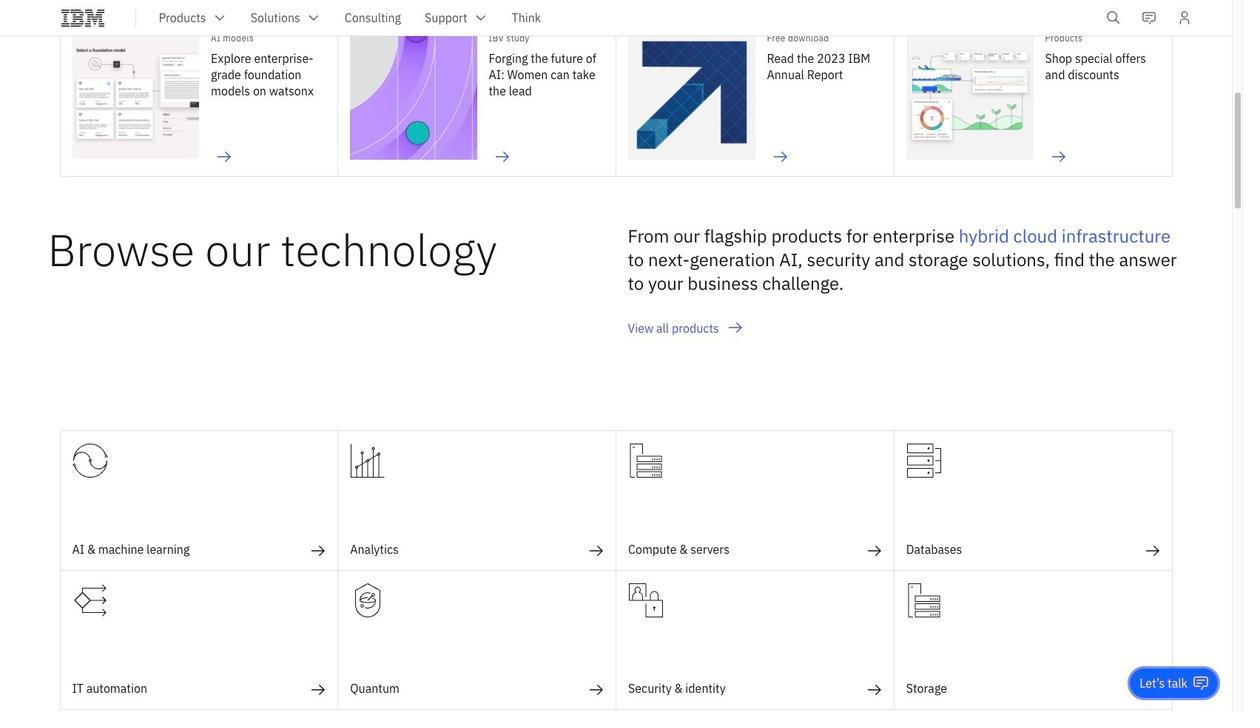 Task type: describe. For each thing, give the bounding box(es) containing it.
let's talk element
[[1140, 676, 1188, 692]]



Task type: vqa. For each thing, say whether or not it's contained in the screenshot.
Let's talk element
yes



